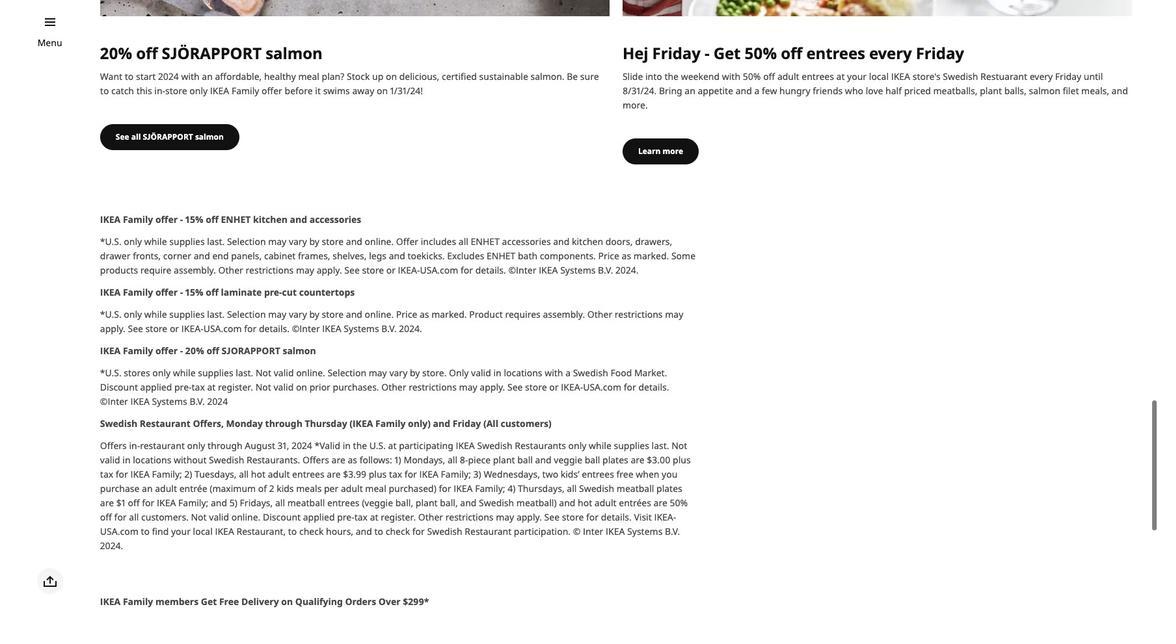 Task type: describe. For each thing, give the bounding box(es) containing it.
2024 inside want to start 2024 with an affordable, healthy meal plan? stock up on delicious, certified sustainable salmon. be sure to catch this in-store only ikea family offer before it swims away on 1/31/24!
[[158, 70, 179, 83]]

priced
[[904, 85, 931, 97]]

marked. inside *u.s. only while supplies last. selection may vary by store and online. price as marked. product requires assembly. other restrictions may apply. see store or ikea-usa.com for details. ©inter ikea systems b.v. 2024.
[[431, 309, 467, 321]]

friday up the into
[[652, 42, 701, 63]]

all up (maximum
[[239, 468, 249, 481]]

marked. inside *u.s. only while supplies last. selection may vary by store and online. offer includes all enhet accessories and kitchen doors, drawers, drawer fronts, corner and end panels, cabinet frames, shelves, legs and toekicks. excludes enhet bath components. price as marked. some products require assembly. other restrictions may apply. see store or ikea-usa.com for details. ©inter ikea systems b.v. 2024.
[[634, 250, 669, 262]]

friday left (all
[[453, 418, 481, 430]]

may down only
[[459, 381, 477, 394]]

for up customers.
[[142, 497, 154, 509]]

friday inside slide into the weekend with 50% off adult entrees at your local ikea store's swedish restuarant every friday until 8/31/24. bring an appetite and a few hungry friends who love half priced meatballs, plant balls, salmon filet meals, and more.
[[1055, 70, 1081, 83]]

2024. inside *u.s. only while supplies last. selection may vary by store and online. price as marked. product requires assembly. other restrictions may apply. see store or ikea-usa.com for details. ©inter ikea systems b.v. 2024.
[[399, 323, 422, 335]]

hours,
[[326, 526, 353, 538]]

sjörapport for all
[[143, 132, 193, 143]]

tax up the purchase
[[100, 468, 113, 481]]

valid down sjorapport
[[274, 367, 294, 379]]

*u.s. for *u.s. only while supplies last. selection may vary by store and online. offer includes all enhet accessories and kitchen doors, drawers, drawer fronts, corner and end panels, cabinet frames, shelves, legs and toekicks. excludes enhet bath components. price as marked. some products require assembly. other restrictions may apply. see store or ikea-usa.com for details. ©inter ikea systems b.v. 2024.
[[100, 236, 121, 248]]

product
[[469, 309, 503, 321]]

more
[[663, 146, 683, 157]]

sjorapport
[[222, 345, 280, 357]]

see inside *u.s. only while supplies last. selection may vary by store and online. price as marked. product requires assembly. other restrictions may apply. see store or ikea-usa.com for details. ©inter ikea systems b.v. 2024.
[[128, 323, 143, 335]]

two
[[542, 468, 558, 481]]

for down '$1'
[[114, 511, 127, 524]]

1 vertical spatial offers
[[302, 454, 329, 467]]

for right purchased)
[[439, 483, 451, 495]]

piece
[[468, 454, 491, 467]]

to left find
[[141, 526, 150, 538]]

learn more
[[638, 146, 683, 157]]

sjörapport for off
[[162, 42, 262, 63]]

salmon.
[[531, 70, 564, 83]]

systems inside *u.s. only while supplies last. selection may vary by store and online. price as marked. product requires assembly. other restrictions may apply. see store or ikea-usa.com for details. ©inter ikea systems b.v. 2024.
[[344, 323, 379, 335]]

qualifying
[[295, 596, 343, 608]]

purchases.
[[333, 381, 379, 394]]

to down 'want'
[[100, 85, 109, 97]]

©inter inside *u.s. stores only while supplies last. not valid online. selection may vary by store. only valid in locations with a swedish food market. discount applied pre-tax at register. not valid on prior purchases. other restrictions may apply. see store or ikea-usa.com for details. ©inter ikea systems b.v. 2024
[[100, 396, 128, 408]]

swedish down purchased)
[[427, 526, 462, 538]]

all left customers.
[[129, 511, 139, 524]]

apply. inside *u.s. only while supplies last. selection may vary by store and online. price as marked. product requires assembly. other restrictions may apply. see store or ikea-usa.com for details. ©inter ikea systems b.v. 2024.
[[100, 323, 125, 335]]

on inside *u.s. stores only while supplies last. not valid online. selection may vary by store. only valid in locations with a swedish food market. discount applied pre-tax at register. not valid on prior purchases. other restrictions may apply. see store or ikea-usa.com for details. ©inter ikea systems b.v. 2024
[[296, 381, 307, 394]]

0 horizontal spatial meatball
[[287, 497, 325, 509]]

on right the delivery
[[281, 596, 293, 608]]

by inside *u.s. stores only while supplies last. not valid online. selection may vary by store. only valid in locations with a swedish food market. discount applied pre-tax at register. not valid on prior purchases. other restrictions may apply. see store or ikea-usa.com for details. ©inter ikea systems b.v. 2024
[[410, 367, 420, 379]]

menu
[[38, 36, 62, 49]]

0 horizontal spatial restaurant
[[140, 418, 190, 430]]

corner
[[163, 250, 191, 262]]

sure
[[580, 70, 599, 83]]

and left 5)
[[211, 497, 227, 509]]

tax down (veggie
[[354, 511, 368, 524]]

family; down 3)
[[475, 483, 505, 495]]

- for ikea family offer - 20% off sjorapport salmon
[[180, 345, 183, 357]]

with for -
[[722, 70, 740, 83]]

family; down entrée
[[178, 497, 208, 509]]

*u.s. for *u.s. only while supplies last. selection may vary by store and online. price as marked. product requires assembly. other restrictions may apply. see store or ikea-usa.com for details. ©inter ikea systems b.v. 2024.
[[100, 309, 121, 321]]

excludes
[[447, 250, 484, 262]]

drawers,
[[635, 236, 672, 248]]

supplies inside *u.s. only while supplies last. selection may vary by store and online. price as marked. product requires assembly. other restrictions may apply. see store or ikea-usa.com for details. ©inter ikea systems b.v. 2024.
[[169, 309, 205, 321]]

for up purchased)
[[405, 468, 417, 481]]

tax down 1)
[[389, 468, 402, 481]]

restaurant inside offers in-restaurant only through august 31, 2024 *valid in the u.s. at participating ikea swedish restaurants only while supplies last. not valid in locations without swedish restaurants. offers are as follows: 1) mondays, all 8-piece plant ball and veggie ball plates are $3.00 plus tax for ikea family; 2) tuesdays, all hot adult entrees are $3.99 plus tax for ikea family; 3) wednesdays, two kids' entrees free when you purchase an adult entrée (maximum of 2 kids meals per adult meal purchased) for ikea family; 4) thursdays, all swedish meatball plates are $1 off for ikea family; and 5) fridays, all meatball entrees (veggie ball, plant ball, and swedish meatball) and hot adult entrées are 50% off for all customers. not valid online. discount applied pre-tax at register. other restrictions may apply. see store for details. visit ikea- usa.com to find your local ikea restaurant, to check hours, and to check for swedish restaurant participation. © inter ikea systems b.v. 2024.
[[465, 526, 512, 538]]

of
[[258, 483, 267, 495]]

valid right only
[[471, 367, 491, 379]]

ikea inside *u.s. stores only while supplies last. not valid online. selection may vary by store. only valid in locations with a swedish food market. discount applied pre-tax at register. not valid on prior purchases. other restrictions may apply. see store or ikea-usa.com for details. ©inter ikea systems b.v. 2024
[[130, 396, 150, 408]]

2 vertical spatial enhet
[[487, 250, 516, 262]]

ikea- inside offers in-restaurant only through august 31, 2024 *valid in the u.s. at participating ikea swedish restaurants only while supplies last. not valid in locations without swedish restaurants. offers are as follows: 1) mondays, all 8-piece plant ball and veggie ball plates are $3.00 plus tax for ikea family; 2) tuesdays, all hot adult entrees are $3.99 plus tax for ikea family; 3) wednesdays, two kids' entrees free when you purchase an adult entrée (maximum of 2 kids meals per adult meal purchased) for ikea family; 4) thursdays, all swedish meatball plates are $1 off for ikea family; and 5) fridays, all meatball entrees (veggie ball, plant ball, and swedish meatball) and hot adult entrées are 50% off for all customers. not valid online. discount applied pre-tax at register. other restrictions may apply. see store for details. visit ikea- usa.com to find your local ikea restaurant, to check hours, and to check for swedish restaurant participation. © inter ikea systems b.v. 2024.
[[654, 511, 676, 524]]

products
[[100, 264, 138, 277]]

restaurant
[[140, 440, 185, 452]]

or inside *u.s. only while supplies last. selection may vary by store and online. price as marked. product requires assembly. other restrictions may apply. see store or ikea-usa.com for details. ©inter ikea systems b.v. 2024.
[[170, 323, 179, 335]]

cut
[[282, 286, 297, 299]]

kids'
[[561, 468, 579, 481]]

only inside want to start 2024 with an affordable, healthy meal plan? stock up on delicious, certified sustainable salmon. be sure to catch this in-store only ikea family offer before it swims away on 1/31/24!
[[190, 85, 208, 97]]

orders
[[345, 596, 376, 608]]

swedish down kids'
[[579, 483, 614, 495]]

delicious,
[[399, 70, 439, 83]]

adult left entrée
[[155, 483, 177, 495]]

kids
[[277, 483, 294, 495]]

0 vertical spatial enhet
[[221, 214, 251, 226]]

15% for enhet
[[185, 214, 203, 226]]

other inside *u.s. only while supplies last. selection may vary by store and online. price as marked. product requires assembly. other restrictions may apply. see store or ikea-usa.com for details. ©inter ikea systems b.v. 2024.
[[587, 309, 612, 321]]

to down (veggie
[[374, 526, 383, 538]]

hej friday - get 50% off entrees every friday
[[623, 42, 964, 63]]

*u.s. for *u.s. stores only while supplies last. not valid online. selection may vary by store. only valid in locations with a swedish food market. discount applied pre-tax at register. not valid on prior purchases. other restrictions may apply. see store or ikea-usa.com for details. ©inter ikea systems b.v. 2024
[[100, 367, 121, 379]]

adult down restaurants.
[[268, 468, 290, 481]]

details. inside *u.s. only while supplies last. selection may vary by store and online. price as marked. product requires assembly. other restrictions may apply. see store or ikea-usa.com for details. ©inter ikea systems b.v. 2024.
[[259, 323, 290, 335]]

up
[[372, 70, 383, 83]]

apply. inside offers in-restaurant only through august 31, 2024 *valid in the u.s. at participating ikea swedish restaurants only while supplies last. not valid in locations without swedish restaurants. offers are as follows: 1) mondays, all 8-piece plant ball and veggie ball plates are $3.00 plus tax for ikea family; 2) tuesdays, all hot adult entrees are $3.99 plus tax for ikea family; 3) wednesdays, two kids' entrees free when you purchase an adult entrée (maximum of 2 kids meals per adult meal purchased) for ikea family; 4) thursdays, all swedish meatball plates are $1 off for ikea family; and 5) fridays, all meatball entrees (veggie ball, plant ball, and swedish meatball) and hot adult entrées are 50% off for all customers. not valid online. discount applied pre-tax at register. other restrictions may apply. see store for details. visit ikea- usa.com to find your local ikea restaurant, to check hours, and to check for swedish restaurant participation. © inter ikea systems b.v. 2024.
[[517, 511, 542, 524]]

it
[[315, 85, 321, 97]]

for up the purchase
[[116, 468, 128, 481]]

2 vertical spatial in
[[122, 454, 130, 467]]

or inside *u.s. stores only while supplies last. not valid online. selection may vary by store. only valid in locations with a swedish food market. discount applied pre-tax at register. not valid on prior purchases. other restrictions may apply. see store or ikea-usa.com for details. ©inter ikea systems b.v. 2024
[[549, 381, 559, 394]]

family; down the 8- at the bottom left
[[441, 468, 471, 481]]

market.
[[634, 367, 667, 379]]

the inside offers in-restaurant only through august 31, 2024 *valid in the u.s. at participating ikea swedish restaurants only while supplies last. not valid in locations without swedish restaurants. offers are as follows: 1) mondays, all 8-piece plant ball and veggie ball plates are $3.00 plus tax for ikea family; 2) tuesdays, all hot adult entrees are $3.99 plus tax for ikea family; 3) wednesdays, two kids' entrees free when you purchase an adult entrée (maximum of 2 kids meals per adult meal purchased) for ikea family; 4) thursdays, all swedish meatball plates are $1 off for ikea family; and 5) fridays, all meatball entrees (veggie ball, plant ball, and swedish meatball) and hot adult entrées are 50% off for all customers. not valid online. discount applied pre-tax at register. other restrictions may apply. see store for details. visit ikea- usa.com to find your local ikea restaurant, to check hours, and to check for swedish restaurant participation. © inter ikea systems b.v. 2024.
[[353, 440, 367, 452]]

1 vertical spatial 20%
[[185, 345, 204, 357]]

start
[[136, 70, 156, 83]]

few
[[762, 85, 777, 97]]

kitchen inside *u.s. only while supplies last. selection may vary by store and online. offer includes all enhet accessories and kitchen doors, drawers, drawer fronts, corner and end panels, cabinet frames, shelves, legs and toekicks. excludes enhet bath components. price as marked. some products require assembly. other restrictions may apply. see store or ikea-usa.com for details. ©inter ikea systems b.v. 2024.
[[572, 236, 603, 248]]

meal inside want to start 2024 with an affordable, healthy meal plan? stock up on delicious, certified sustainable salmon. be sure to catch this in-store only ikea family offer before it swims away on 1/31/24!
[[298, 70, 319, 83]]

5)
[[230, 497, 237, 509]]

1 horizontal spatial plates
[[656, 483, 682, 495]]

©inter inside *u.s. only while supplies last. selection may vary by store and online. offer includes all enhet accessories and kitchen doors, drawers, drawer fronts, corner and end panels, cabinet frames, shelves, legs and toekicks. excludes enhet bath components. price as marked. some products require assembly. other restrictions may apply. see store or ikea-usa.com for details. ©inter ikea systems b.v. 2024.
[[508, 264, 536, 277]]

locations inside offers in-restaurant only through august 31, 2024 *valid in the u.s. at participating ikea swedish restaurants only while supplies last. not valid in locations without swedish restaurants. offers are as follows: 1) mondays, all 8-piece plant ball and veggie ball plates are $3.00 plus tax for ikea family; 2) tuesdays, all hot adult entrees are $3.99 plus tax for ikea family; 3) wednesdays, two kids' entrees free when you purchase an adult entrée (maximum of 2 kids meals per adult meal purchased) for ikea family; 4) thursdays, all swedish meatball plates are $1 off for ikea family; and 5) fridays, all meatball entrees (veggie ball, plant ball, and swedish meatball) and hot adult entrées are 50% off for all customers. not valid online. discount applied pre-tax at register. other restrictions may apply. see store for details. visit ikea- usa.com to find your local ikea restaurant, to check hours, and to check for swedish restaurant participation. © inter ikea systems b.v. 2024.
[[133, 454, 171, 467]]

online. inside *u.s. only while supplies last. selection may vary by store and online. price as marked. product requires assembly. other restrictions may apply. see store or ikea-usa.com for details. ©inter ikea systems b.v. 2024.
[[365, 309, 394, 321]]

assembly. inside *u.s. only while supplies last. selection may vary by store and online. price as marked. product requires assembly. other restrictions may apply. see store or ikea-usa.com for details. ©inter ikea systems b.v. 2024.
[[543, 309, 585, 321]]

and right meals,
[[1112, 85, 1128, 97]]

store down legs
[[362, 264, 384, 277]]

weekend
[[681, 70, 720, 83]]

plan?
[[322, 70, 344, 83]]

ikea family members get free delivery on qualifying orders over $299*
[[100, 596, 434, 608]]

appetite
[[698, 85, 733, 97]]

2 ball, from the left
[[440, 497, 458, 509]]

by for shelves,
[[309, 236, 319, 248]]

vary inside *u.s. stores only while supplies last. not valid online. selection may vary by store. only valid in locations with a swedish food market. discount applied pre-tax at register. not valid on prior purchases. other restrictions may apply. see store or ikea-usa.com for details. ©inter ikea systems b.v. 2024
[[389, 367, 407, 379]]

salmon inside slide into the weekend with 50% off adult entrees at your local ikea store's swedish restuarant every friday until 8/31/24. bring an appetite and a few hungry friends who love half priced meatballs, plant balls, salmon filet meals, and more.
[[1029, 85, 1060, 97]]

valid down (maximum
[[209, 511, 229, 524]]

only
[[449, 367, 469, 379]]

assembly. inside *u.s. only while supplies last. selection may vary by store and online. offer includes all enhet accessories and kitchen doors, drawers, drawer fronts, corner and end panels, cabinet frames, shelves, legs and toekicks. excludes enhet bath components. price as marked. some products require assembly. other restrictions may apply. see store or ikea-usa.com for details. ©inter ikea systems b.v. 2024.
[[174, 264, 216, 277]]

may down frames,
[[296, 264, 314, 277]]

$3.99
[[343, 468, 366, 481]]

as inside *u.s. only while supplies last. selection may vary by store and online. offer includes all enhet accessories and kitchen doors, drawers, drawer fronts, corner and end panels, cabinet frames, shelves, legs and toekicks. excludes enhet bath components. price as marked. some products require assembly. other restrictions may apply. see store or ikea-usa.com for details. ©inter ikea systems b.v. 2024.
[[622, 250, 631, 262]]

are right entrées
[[654, 497, 667, 509]]

may down cut
[[268, 309, 286, 321]]

to up the catch
[[125, 70, 134, 83]]

0 vertical spatial every
[[869, 42, 912, 63]]

systems inside *u.s. only while supplies last. selection may vary by store and online. offer includes all enhet accessories and kitchen doors, drawers, drawer fronts, corner and end panels, cabinet frames, shelves, legs and toekicks. excludes enhet bath components. price as marked. some products require assembly. other restrictions may apply. see store or ikea-usa.com for details. ©inter ikea systems b.v. 2024.
[[560, 264, 596, 277]]

0 horizontal spatial plus
[[369, 468, 387, 481]]

0 horizontal spatial plates
[[602, 454, 628, 467]]

love
[[866, 85, 883, 97]]

off up end on the left
[[206, 214, 219, 226]]

offer for sjorapport
[[155, 345, 178, 357]]

prior
[[309, 381, 330, 394]]

last. inside *u.s. only while supplies last. selection may vary by store and online. price as marked. product requires assembly. other restrictions may apply. see store or ikea-usa.com for details. ©inter ikea systems b.v. 2024.
[[207, 309, 225, 321]]

learn more button
[[623, 139, 699, 165]]

family for ikea family offer - 20% off sjorapport salmon
[[123, 345, 153, 357]]

to right restaurant,
[[288, 526, 297, 538]]

family for ikea family offer - 15% off enhet kitchen and accessories
[[123, 214, 153, 226]]

want
[[100, 70, 122, 83]]

and up shelves,
[[346, 236, 362, 248]]

stock
[[347, 70, 370, 83]]

while inside *u.s. only while supplies last. selection may vary by store and online. offer includes all enhet accessories and kitchen doors, drawers, drawer fronts, corner and end panels, cabinet frames, shelves, legs and toekicks. excludes enhet bath components. price as marked. some products require assembly. other restrictions may apply. see store or ikea-usa.com for details. ©inter ikea systems b.v. 2024.
[[144, 236, 167, 248]]

off left sjorapport
[[207, 345, 219, 357]]

1 ball from the left
[[517, 454, 533, 467]]

1)
[[395, 454, 401, 467]]

friends
[[813, 85, 843, 97]]

you
[[662, 468, 678, 481]]

swedish up tuesdays,
[[209, 454, 244, 467]]

may down some on the right top of the page
[[665, 309, 683, 321]]

bring
[[659, 85, 682, 97]]

1 horizontal spatial in
[[343, 440, 351, 452]]

pre- inside offers in-restaurant only through august 31, 2024 *valid in the u.s. at participating ikea swedish restaurants only while supplies last. not valid in locations without swedish restaurants. offers are as follows: 1) mondays, all 8-piece plant ball and veggie ball plates are $3.00 plus tax for ikea family; 2) tuesdays, all hot adult entrees are $3.99 plus tax for ikea family; 3) wednesdays, two kids' entrees free when you purchase an adult entrée (maximum of 2 kids meals per adult meal purchased) for ikea family; 4) thursdays, all swedish meatball plates are $1 off for ikea family; and 5) fridays, all meatball entrees (veggie ball, plant ball, and swedish meatball) and hot adult entrées are 50% off for all customers. not valid online. discount applied pre-tax at register. other restrictions may apply. see store for details. visit ikea- usa.com to find your local ikea restaurant, to check hours, and to check for swedish restaurant participation. © inter ikea systems b.v. 2024.
[[337, 511, 354, 524]]

valid left the prior
[[274, 381, 294, 394]]

on right up
[[386, 70, 397, 83]]

swedish down "stores"
[[100, 418, 137, 430]]

and right only) on the bottom of the page
[[433, 418, 450, 430]]

and left end on the left
[[194, 250, 210, 262]]

accessories inside *u.s. only while supplies last. selection may vary by store and online. offer includes all enhet accessories and kitchen doors, drawers, drawer fronts, corner and end panels, cabinet frames, shelves, legs and toekicks. excludes enhet bath components. price as marked. some products require assembly. other restrictions may apply. see store or ikea-usa.com for details. ©inter ikea systems b.v. 2024.
[[502, 236, 551, 248]]

bath
[[518, 250, 538, 262]]

swedish up piece
[[477, 440, 512, 452]]

requires
[[505, 309, 541, 321]]

and down restaurants
[[535, 454, 552, 467]]

valid up the purchase
[[100, 454, 120, 467]]

store inside offers in-restaurant only through august 31, 2024 *valid in the u.s. at participating ikea swedish restaurants only while supplies last. not valid in locations without swedish restaurants. offers are as follows: 1) mondays, all 8-piece plant ball and veggie ball plates are $3.00 plus tax for ikea family; 2) tuesdays, all hot adult entrees are $3.99 plus tax for ikea family; 3) wednesdays, two kids' entrees free when you purchase an adult entrée (maximum of 2 kids meals per adult meal purchased) for ikea family; 4) thursdays, all swedish meatball plates are $1 off for ikea family; and 5) fridays, all meatball entrees (veggie ball, plant ball, and swedish meatball) and hot adult entrées are 50% off for all customers. not valid online. discount applied pre-tax at register. other restrictions may apply. see store for details. visit ikea- usa.com to find your local ikea restaurant, to check hours, and to check for swedish restaurant participation. © inter ikea systems b.v. 2024.
[[562, 511, 584, 524]]

4)
[[508, 483, 516, 495]]

more.
[[623, 99, 648, 111]]

while inside offers in-restaurant only through august 31, 2024 *valid in the u.s. at participating ikea swedish restaurants only while supplies last. not valid in locations without swedish restaurants. offers are as follows: 1) mondays, all 8-piece plant ball and veggie ball plates are $3.00 plus tax for ikea family; 2) tuesdays, all hot adult entrees are $3.99 plus tax for ikea family; 3) wednesdays, two kids' entrees free when you purchase an adult entrée (maximum of 2 kids meals per adult meal purchased) for ikea family; 4) thursdays, all swedish meatball plates are $1 off for ikea family; and 5) fridays, all meatball entrees (veggie ball, plant ball, and swedish meatball) and hot adult entrées are 50% off for all customers. not valid online. discount applied pre-tax at register. other restrictions may apply. see store for details. visit ikea- usa.com to find your local ikea restaurant, to check hours, and to check for swedish restaurant participation. © inter ikea systems b.v. 2024.
[[589, 440, 611, 452]]

ikea inside *u.s. only while supplies last. selection may vary by store and online. offer includes all enhet accessories and kitchen doors, drawers, drawer fronts, corner and end panels, cabinet frames, shelves, legs and toekicks. excludes enhet bath components. price as marked. some products require assembly. other restrictions may apply. see store or ikea-usa.com for details. ©inter ikea systems b.v. 2024.
[[539, 264, 558, 277]]

off left laminate
[[206, 286, 219, 299]]

0 vertical spatial hot
[[251, 468, 265, 481]]

all left the 8- at the bottom left
[[448, 454, 457, 467]]

0 horizontal spatial plant
[[416, 497, 438, 509]]

0 vertical spatial plus
[[673, 454, 691, 467]]

this
[[136, 85, 152, 97]]

may up purchases.
[[369, 367, 387, 379]]

at down (veggie
[[370, 511, 378, 524]]

at right u.s.
[[388, 440, 397, 452]]

and left few
[[736, 85, 752, 97]]

restrictions inside *u.s. only while supplies last. selection may vary by store and online. offer includes all enhet accessories and kitchen doors, drawers, drawer fronts, corner and end panels, cabinet frames, shelves, legs and toekicks. excludes enhet bath components. price as marked. some products require assembly. other restrictions may apply. see store or ikea-usa.com for details. ©inter ikea systems b.v. 2024.
[[246, 264, 294, 277]]

healthy
[[264, 70, 296, 83]]

3)
[[473, 468, 481, 481]]

8-
[[460, 454, 468, 467]]

apply. inside *u.s. only while supplies last. selection may vary by store and online. offer includes all enhet accessories and kitchen doors, drawers, drawer fronts, corner and end panels, cabinet frames, shelves, legs and toekicks. excludes enhet bath components. price as marked. some products require assembly. other restrictions may apply. see store or ikea-usa.com for details. ©inter ikea systems b.v. 2024.
[[317, 264, 342, 277]]

and down kids'
[[559, 497, 575, 509]]

2)
[[184, 468, 192, 481]]

or inside *u.s. only while supplies last. selection may vary by store and online. offer includes all enhet accessories and kitchen doors, drawers, drawer fronts, corner and end panels, cabinet frames, shelves, legs and toekicks. excludes enhet bath components. price as marked. some products require assembly. other restrictions may apply. see store or ikea-usa.com for details. ©inter ikea systems b.v. 2024.
[[386, 264, 396, 277]]

b.v. inside *u.s. only while supplies last. selection may vary by store and online. offer includes all enhet accessories and kitchen doors, drawers, drawer fronts, corner and end panels, cabinet frames, shelves, legs and toekicks. excludes enhet bath components. price as marked. some products require assembly. other restrictions may apply. see store or ikea-usa.com for details. ©inter ikea systems b.v. 2024.
[[598, 264, 613, 277]]

who
[[845, 85, 863, 97]]

customers)
[[501, 418, 552, 430]]

in inside *u.s. stores only while supplies last. not valid online. selection may vary by store. only valid in locations with a swedish food market. discount applied pre-tax at register. not valid on prior purchases. other restrictions may apply. see store or ikea-usa.com for details. ©inter ikea systems b.v. 2024
[[493, 367, 501, 379]]

off down the purchase
[[100, 511, 112, 524]]

discount inside offers in-restaurant only through august 31, 2024 *valid in the u.s. at participating ikea swedish restaurants only while supplies last. not valid in locations without swedish restaurants. offers are as follows: 1) mondays, all 8-piece plant ball and veggie ball plates are $3.00 plus tax for ikea family; 2) tuesdays, all hot adult entrees are $3.99 plus tax for ikea family; 3) wednesdays, two kids' entrees free when you purchase an adult entrée (maximum of 2 kids meals per adult meal purchased) for ikea family; 4) thursdays, all swedish meatball plates are $1 off for ikea family; and 5) fridays, all meatball entrees (veggie ball, plant ball, and swedish meatball) and hot adult entrées are 50% off for all customers. not valid online. discount applied pre-tax at register. other restrictions may apply. see store for details. visit ikea- usa.com to find your local ikea restaurant, to check hours, and to check for swedish restaurant participation. © inter ikea systems b.v. 2024.
[[263, 511, 301, 524]]

are down *valid
[[332, 454, 345, 467]]

1 horizontal spatial pre-
[[264, 286, 282, 299]]

meal inside offers in-restaurant only through august 31, 2024 *valid in the u.s. at participating ikea swedish restaurants only while supplies last. not valid in locations without swedish restaurants. offers are as follows: 1) mondays, all 8-piece plant ball and veggie ball plates are $3.00 plus tax for ikea family; 2) tuesdays, all hot adult entrees are $3.99 plus tax for ikea family; 3) wednesdays, two kids' entrees free when you purchase an adult entrée (maximum of 2 kids meals per adult meal purchased) for ikea family; 4) thursdays, all swedish meatball plates are $1 off for ikea family; and 5) fridays, all meatball entrees (veggie ball, plant ball, and swedish meatball) and hot adult entrées are 50% off for all customers. not valid online. discount applied pre-tax at register. other restrictions may apply. see store for details. visit ikea- usa.com to find your local ikea restaurant, to check hours, and to check for swedish restaurant participation. © inter ikea systems b.v. 2024.
[[365, 483, 386, 495]]

a inside slide into the weekend with 50% off adult entrees at your local ikea store's swedish restuarant every friday until 8/31/24. bring an appetite and a few hungry friends who love half priced meatballs, plant balls, salmon filet meals, and more.
[[754, 85, 759, 97]]

ikea inside slide into the weekend with 50% off adult entrees at your local ikea store's swedish restuarant every friday until 8/31/24. bring an appetite and a few hungry friends who love half priced meatballs, plant balls, salmon filet meals, and more.
[[891, 70, 910, 83]]

$1
[[116, 497, 126, 509]]

price inside *u.s. only while supplies last. selection may vary by store and online. offer includes all enhet accessories and kitchen doors, drawers, drawer fronts, corner and end panels, cabinet frames, shelves, legs and toekicks. excludes enhet bath components. price as marked. some products require assembly. other restrictions may apply. see store or ikea-usa.com for details. ©inter ikea systems b.v. 2024.
[[598, 250, 619, 262]]

slide into the weekend with 50% off adult entrees at your local ikea store's swedish restuarant every friday until 8/31/24. bring an appetite and a few hungry friends who love half priced meatballs, plant balls, salmon filet meals, and more.
[[623, 70, 1128, 111]]

1 check from the left
[[299, 526, 324, 538]]

other inside *u.s. only while supplies last. selection may vary by store and online. offer includes all enhet accessories and kitchen doors, drawers, drawer fronts, corner and end panels, cabinet frames, shelves, legs and toekicks. excludes enhet bath components. price as marked. some products require assembly. other restrictions may apply. see store or ikea-usa.com for details. ©inter ikea systems b.v. 2024.
[[218, 264, 243, 277]]

u.s.
[[369, 440, 386, 452]]

purchase
[[100, 483, 140, 495]]

learn
[[638, 146, 661, 157]]

restaurants.
[[247, 454, 300, 467]]

off right '$1'
[[128, 497, 140, 509]]

customers.
[[141, 511, 189, 524]]

catch
[[111, 85, 134, 97]]

1 horizontal spatial plant
[[493, 454, 515, 467]]

the inside slide into the weekend with 50% off adult entrees at your local ikea store's swedish restuarant every friday until 8/31/24. bring an appetite and a few hungry friends who love half priced meatballs, plant balls, salmon filet meals, and more.
[[665, 70, 679, 83]]

for up inter
[[586, 511, 599, 524]]

frames,
[[298, 250, 330, 262]]

50% inside offers in-restaurant only through august 31, 2024 *valid in the u.s. at participating ikea swedish restaurants only while supplies last. not valid in locations without swedish restaurants. offers are as follows: 1) mondays, all 8-piece plant ball and veggie ball plates are $3.00 plus tax for ikea family; 2) tuesdays, all hot adult entrees are $3.99 plus tax for ikea family; 3) wednesdays, two kids' entrees free when you purchase an adult entrée (maximum of 2 kids meals per adult meal purchased) for ikea family; 4) thursdays, all swedish meatball plates are $1 off for ikea family; and 5) fridays, all meatball entrees (veggie ball, plant ball, and swedish meatball) and hot adult entrées are 50% off for all customers. not valid online. discount applied pre-tax at register. other restrictions may apply. see store for details. visit ikea- usa.com to find your local ikea restaurant, to check hours, and to check for swedish restaurant participation. © inter ikea systems b.v. 2024.
[[670, 497, 688, 509]]

when
[[636, 468, 659, 481]]

participating
[[399, 440, 453, 452]]

until
[[1084, 70, 1103, 83]]

every inside slide into the weekend with 50% off adult entrees at your local ikea store's swedish restuarant every friday until 8/31/24. bring an appetite and a few hungry friends who love half priced meatballs, plant balls, salmon filet meals, and more.
[[1030, 70, 1053, 83]]

and up frames,
[[290, 214, 307, 226]]

be
[[567, 70, 578, 83]]

store's
[[913, 70, 941, 83]]

all inside *u.s. only while supplies last. selection may vary by store and online. offer includes all enhet accessories and kitchen doors, drawers, drawer fronts, corner and end panels, cabinet frames, shelves, legs and toekicks. excludes enhet bath components. price as marked. some products require assembly. other restrictions may apply. see store or ikea-usa.com for details. ©inter ikea systems b.v. 2024.
[[459, 236, 468, 248]]

15% for laminate
[[185, 286, 203, 299]]

and down offer
[[389, 250, 405, 262]]

family; left the 2)
[[152, 468, 182, 481]]

see inside *u.s. only while supplies last. selection may vary by store and online. offer includes all enhet accessories and kitchen doors, drawers, drawer fronts, corner and end panels, cabinet frames, shelves, legs and toekicks. excludes enhet bath components. price as marked. some products require assembly. other restrictions may apply. see store or ikea-usa.com for details. ©inter ikea systems b.v. 2024.
[[344, 264, 360, 277]]

ikea- inside *u.s. only while supplies last. selection may vary by store and online. offer includes all enhet accessories and kitchen doors, drawers, drawer fronts, corner and end panels, cabinet frames, shelves, legs and toekicks. excludes enhet bath components. price as marked. some products require assembly. other restrictions may apply. see store or ikea-usa.com for details. ©inter ikea systems b.v. 2024.
[[398, 264, 420, 277]]

panels,
[[231, 250, 262, 262]]

applied inside *u.s. stores only while supplies last. not valid online. selection may vary by store. only valid in locations with a swedish food market. discount applied pre-tax at register. not valid on prior purchases. other restrictions may apply. see store or ikea-usa.com for details. ©inter ikea systems b.v. 2024
[[140, 381, 172, 394]]

details. inside offers in-restaurant only through august 31, 2024 *valid in the u.s. at participating ikea swedish restaurants only while supplies last. not valid in locations without swedish restaurants. offers are as follows: 1) mondays, all 8-piece plant ball and veggie ball plates are $3.00 plus tax for ikea family; 2) tuesdays, all hot adult entrees are $3.99 plus tax for ikea family; 3) wednesdays, two kids' entrees free when you purchase an adult entrée (maximum of 2 kids meals per adult meal purchased) for ikea family; 4) thursdays, all swedish meatball plates are $1 off for ikea family; and 5) fridays, all meatball entrees (veggie ball, plant ball, and swedish meatball) and hot adult entrées are 50% off for all customers. not valid online. discount applied pre-tax at register. other restrictions may apply. see store for details. visit ikea- usa.com to find your local ikea restaurant, to check hours, and to check for swedish restaurant participation. © inter ikea systems b.v. 2024.
[[601, 511, 632, 524]]

swedish inside slide into the weekend with 50% off adult entrees at your local ikea store's swedish restuarant every friday until 8/31/24. bring an appetite and a few hungry friends who love half priced meatballs, plant balls, salmon filet meals, and more.
[[943, 70, 978, 83]]

includes
[[421, 236, 456, 248]]

by for ©inter
[[309, 309, 319, 321]]

b.v. inside offers in-restaurant only through august 31, 2024 *valid in the u.s. at participating ikea swedish restaurants only while supplies last. not valid in locations without swedish restaurants. offers are as follows: 1) mondays, all 8-piece plant ball and veggie ball plates are $3.00 plus tax for ikea family; 2) tuesdays, all hot adult entrees are $3.99 plus tax for ikea family; 3) wednesdays, two kids' entrees free when you purchase an adult entrée (maximum of 2 kids meals per adult meal purchased) for ikea family; 4) thursdays, all swedish meatball plates are $1 off for ikea family; and 5) fridays, all meatball entrees (veggie ball, plant ball, and swedish meatball) and hot adult entrées are 50% off for all customers. not valid online. discount applied pre-tax at register. other restrictions may apply. see store for details. visit ikea- usa.com to find your local ikea restaurant, to check hours, and to check for swedish restaurant participation. © inter ikea systems b.v. 2024.
[[665, 526, 680, 538]]

local inside slide into the weekend with 50% off adult entrees at your local ikea store's swedish restuarant every friday until 8/31/24. bring an appetite and a few hungry friends who love half priced meatballs, plant balls, salmon filet meals, and more.
[[869, 70, 889, 83]]

ikea- inside *u.s. only while supplies last. selection may vary by store and online. price as marked. product requires assembly. other restrictions may apply. see store or ikea-usa.com for details. ©inter ikea systems b.v. 2024.
[[181, 323, 203, 335]]

shelves,
[[333, 250, 367, 262]]

0 horizontal spatial accessories
[[309, 214, 361, 226]]

1 horizontal spatial meatball
[[617, 483, 654, 495]]

and right hours,
[[356, 526, 372, 538]]

on down up
[[377, 85, 388, 97]]

follows:
[[360, 454, 392, 467]]

your inside offers in-restaurant only through august 31, 2024 *valid in the u.s. at participating ikea swedish restaurants only while supplies last. not valid in locations without swedish restaurants. offers are as follows: 1) mondays, all 8-piece plant ball and veggie ball plates are $3.00 plus tax for ikea family; 2) tuesdays, all hot adult entrees are $3.99 plus tax for ikea family; 3) wednesdays, two kids' entrees free when you purchase an adult entrée (maximum of 2 kids meals per adult meal purchased) for ikea family; 4) thursdays, all swedish meatball plates are $1 off for ikea family; and 5) fridays, all meatball entrees (veggie ball, plant ball, and swedish meatball) and hot adult entrées are 50% off for all customers. not valid online. discount applied pre-tax at register. other restrictions may apply. see store for details. visit ikea- usa.com to find your local ikea restaurant, to check hours, and to check for swedish restaurant participation. © inter ikea systems b.v. 2024.
[[171, 526, 191, 538]]

filet
[[1063, 85, 1079, 97]]

without
[[174, 454, 207, 467]]

off up start
[[136, 42, 158, 63]]

selection for usa.com
[[227, 309, 266, 321]]

0 horizontal spatial kitchen
[[253, 214, 288, 226]]

half
[[886, 85, 902, 97]]

participation.
[[514, 526, 571, 538]]

vary for details.
[[289, 309, 307, 321]]



Task type: locate. For each thing, give the bounding box(es) containing it.
2 ball from the left
[[585, 454, 600, 467]]

apply. inside *u.s. stores only while supplies last. not valid online. selection may vary by store. only valid in locations with a swedish food market. discount applied pre-tax at register. not valid on prior purchases. other restrictions may apply. see store or ikea-usa.com for details. ©inter ikea systems b.v. 2024
[[480, 381, 505, 394]]

a inside *u.s. stores only while supplies last. not valid online. selection may vary by store. only valid in locations with a swedish food market. discount applied pre-tax at register. not valid on prior purchases. other restrictions may apply. see store or ikea-usa.com for details. ©inter ikea systems b.v. 2024
[[565, 367, 571, 379]]

into
[[645, 70, 662, 83]]

1 vertical spatial restaurant
[[465, 526, 512, 538]]

other inside offers in-restaurant only through august 31, 2024 *valid in the u.s. at participating ikea swedish restaurants only while supplies last. not valid in locations without swedish restaurants. offers are as follows: 1) mondays, all 8-piece plant ball and veggie ball plates are $3.00 plus tax for ikea family; 2) tuesdays, all hot adult entrees are $3.99 plus tax for ikea family; 3) wednesdays, two kids' entrees free when you purchase an adult entrée (maximum of 2 kids meals per adult meal purchased) for ikea family; 4) thursdays, all swedish meatball plates are $1 off for ikea family; and 5) fridays, all meatball entrees (veggie ball, plant ball, and swedish meatball) and hot adult entrées are 50% off for all customers. not valid online. discount applied pre-tax at register. other restrictions may apply. see store for details. visit ikea- usa.com to find your local ikea restaurant, to check hours, and to check for swedish restaurant participation. © inter ikea systems b.v. 2024.
[[418, 511, 443, 524]]

1 horizontal spatial ball
[[585, 454, 600, 467]]

usa.com inside *u.s. only while supplies last. selection may vary by store and online. offer includes all enhet accessories and kitchen doors, drawers, drawer fronts, corner and end panels, cabinet frames, shelves, legs and toekicks. excludes enhet bath components. price as marked. some products require assembly. other restrictions may apply. see store or ikea-usa.com for details. ©inter ikea systems b.v. 2024.
[[420, 264, 458, 277]]

©inter inside *u.s. only while supplies last. selection may vary by store and online. price as marked. product requires assembly. other restrictions may apply. see store or ikea-usa.com for details. ©inter ikea systems b.v. 2024.
[[292, 323, 320, 335]]

entrees inside slide into the weekend with 50% off adult entrees at your local ikea store's swedish restuarant every friday until 8/31/24. bring an appetite and a few hungry friends who love half priced meatballs, plant balls, salmon filet meals, and more.
[[802, 70, 834, 83]]

store down countertops
[[322, 309, 344, 321]]

details. inside *u.s. stores only while supplies last. not valid online. selection may vary by store. only valid in locations with a swedish food market. discount applied pre-tax at register. not valid on prior purchases. other restrictions may apply. see store or ikea-usa.com for details. ©inter ikea systems b.v. 2024
[[638, 381, 669, 394]]

2 horizontal spatial 2024
[[292, 440, 312, 452]]

1 vertical spatial 50%
[[743, 70, 761, 83]]

see inside offers in-restaurant only through august 31, 2024 *valid in the u.s. at participating ikea swedish restaurants only while supplies last. not valid in locations without swedish restaurants. offers are as follows: 1) mondays, all 8-piece plant ball and veggie ball plates are $3.00 plus tax for ikea family; 2) tuesdays, all hot adult entrees are $3.99 plus tax for ikea family; 3) wednesdays, two kids' entrees free when you purchase an adult entrée (maximum of 2 kids meals per adult meal purchased) for ikea family; 4) thursdays, all swedish meatball plates are $1 off for ikea family; and 5) fridays, all meatball entrees (veggie ball, plant ball, and swedish meatball) and hot adult entrées are 50% off for all customers. not valid online. discount applied pre-tax at register. other restrictions may apply. see store for details. visit ikea- usa.com to find your local ikea restaurant, to check hours, and to check for swedish restaurant participation. © inter ikea systems b.v. 2024.
[[544, 511, 560, 524]]

hungry
[[779, 85, 810, 97]]

0 vertical spatial in-
[[154, 85, 165, 97]]

1 vertical spatial vary
[[289, 309, 307, 321]]

1 vertical spatial selection
[[227, 309, 266, 321]]

every
[[869, 42, 912, 63], [1030, 70, 1053, 83]]

get for free
[[201, 596, 217, 608]]

2024. down the doors,
[[615, 264, 639, 277]]

certified
[[442, 70, 477, 83]]

offers,
[[193, 418, 224, 430]]

2 horizontal spatial as
[[622, 250, 631, 262]]

*valid
[[315, 440, 340, 452]]

the
[[665, 70, 679, 83], [353, 440, 367, 452]]

are up per
[[327, 468, 341, 481]]

2 check from the left
[[386, 526, 410, 538]]

vary for frames,
[[289, 236, 307, 248]]

entrée
[[179, 483, 207, 495]]

online. inside offers in-restaurant only through august 31, 2024 *valid in the u.s. at participating ikea swedish restaurants only while supplies last. not valid in locations without swedish restaurants. offers are as follows: 1) mondays, all 8-piece plant ball and veggie ball plates are $3.00 plus tax for ikea family; 2) tuesdays, all hot adult entrees are $3.99 plus tax for ikea family; 3) wednesdays, two kids' entrees free when you purchase an adult entrée (maximum of 2 kids meals per adult meal purchased) for ikea family; 4) thursdays, all swedish meatball plates are $1 off for ikea family; and 5) fridays, all meatball entrees (veggie ball, plant ball, and swedish meatball) and hot adult entrées are 50% off for all customers. not valid online. discount applied pre-tax at register. other restrictions may apply. see store for details. visit ikea- usa.com to find your local ikea restaurant, to check hours, and to check for swedish restaurant participation. © inter ikea systems b.v. 2024.
[[231, 511, 260, 524]]

restrictions down 3)
[[446, 511, 494, 524]]

1 vertical spatial register.
[[381, 511, 416, 524]]

0 horizontal spatial with
[[181, 70, 200, 83]]

0 vertical spatial ©inter
[[508, 264, 536, 277]]

2 vertical spatial pre-
[[337, 511, 354, 524]]

some
[[671, 250, 696, 262]]

1 vertical spatial 2024.
[[399, 323, 422, 335]]

swedish up meatballs,
[[943, 70, 978, 83]]

family
[[232, 85, 259, 97], [123, 214, 153, 226], [123, 286, 153, 299], [123, 345, 153, 357], [375, 418, 406, 430], [123, 596, 153, 608]]

0 vertical spatial selection
[[227, 236, 266, 248]]

end
[[212, 250, 229, 262]]

- for ikea family offer - 15% off laminate pre-cut countertops
[[180, 286, 183, 299]]

family up u.s.
[[375, 418, 406, 430]]

selection inside *u.s. only while supplies last. selection may vary by store and online. offer includes all enhet accessories and kitchen doors, drawers, drawer fronts, corner and end panels, cabinet frames, shelves, legs and toekicks. excludes enhet bath components. price as marked. some products require assembly. other restrictions may apply. see store or ikea-usa.com for details. ©inter ikea systems b.v. 2024.
[[227, 236, 266, 248]]

through for monday
[[265, 418, 302, 430]]

family up "stores"
[[123, 345, 153, 357]]

2 horizontal spatial with
[[722, 70, 740, 83]]

0 horizontal spatial 20%
[[100, 42, 132, 63]]

through
[[265, 418, 302, 430], [208, 440, 242, 452]]

swedish inside *u.s. stores only while supplies last. not valid online. selection may vary by store. only valid in locations with a swedish food market. discount applied pre-tax at register. not valid on prior purchases. other restrictions may apply. see store or ikea-usa.com for details. ©inter ikea systems b.v. 2024
[[573, 367, 608, 379]]

2 vertical spatial ©inter
[[100, 396, 128, 408]]

0 horizontal spatial your
[[171, 526, 191, 538]]

marked. left product
[[431, 309, 467, 321]]

details. up sjorapport
[[259, 323, 290, 335]]

food
[[611, 367, 632, 379]]

0 vertical spatial 2024.
[[615, 264, 639, 277]]

1 vertical spatial enhet
[[471, 236, 500, 248]]

adult up hungry
[[777, 70, 799, 83]]

locations
[[504, 367, 542, 379], [133, 454, 171, 467]]

offers
[[100, 440, 127, 452], [302, 454, 329, 467]]

sjörapport up affordable,
[[162, 42, 262, 63]]

family down 'require'
[[123, 286, 153, 299]]

hot up ©
[[578, 497, 592, 509]]

store up shelves,
[[322, 236, 344, 248]]

store.
[[422, 367, 447, 379]]

1 horizontal spatial ©inter
[[292, 323, 320, 335]]

1 horizontal spatial price
[[598, 250, 619, 262]]

1 vertical spatial applied
[[303, 511, 335, 524]]

while inside *u.s. only while supplies last. selection may vary by store and online. price as marked. product requires assembly. other restrictions may apply. see store or ikea-usa.com for details. ©inter ikea systems b.v. 2024.
[[144, 309, 167, 321]]

applied down "stores"
[[140, 381, 172, 394]]

0 vertical spatial meal
[[298, 70, 319, 83]]

0 vertical spatial price
[[598, 250, 619, 262]]

away
[[352, 85, 374, 97]]

usa.com
[[420, 264, 458, 277], [203, 323, 242, 335], [583, 381, 621, 394], [100, 526, 138, 538]]

tax inside *u.s. stores only while supplies last. not valid online. selection may vary by store. only valid in locations with a swedish food market. discount applied pre-tax at register. not valid on prior purchases. other restrictions may apply. see store or ikea-usa.com for details. ©inter ikea systems b.v. 2024
[[192, 381, 205, 394]]

31,
[[278, 440, 289, 452]]

0 vertical spatial discount
[[100, 381, 138, 394]]

friday up store's
[[916, 42, 964, 63]]

price
[[598, 250, 619, 262], [396, 309, 417, 321]]

last. inside *u.s. stores only while supplies last. not valid online. selection may vary by store. only valid in locations with a swedish food market. discount applied pre-tax at register. not valid on prior purchases. other restrictions may apply. see store or ikea-usa.com for details. ©inter ikea systems b.v. 2024
[[236, 367, 253, 379]]

adult down $3.99 on the bottom left of page
[[341, 483, 363, 495]]

0 horizontal spatial check
[[299, 526, 324, 538]]

0 horizontal spatial offers
[[100, 440, 127, 452]]

as inside *u.s. only while supplies last. selection may vary by store and online. price as marked. product requires assembly. other restrictions may apply. see store or ikea-usa.com for details. ©inter ikea systems b.v. 2024.
[[420, 309, 429, 321]]

store up "stores"
[[145, 323, 167, 335]]

per
[[324, 483, 338, 495]]

price down *u.s. only while supplies last. selection may vary by store and online. offer includes all enhet accessories and kitchen doors, drawers, drawer fronts, corner and end panels, cabinet frames, shelves, legs and toekicks. excludes enhet bath components. price as marked. some products require assembly. other restrictions may apply. see store or ikea-usa.com for details. ©inter ikea systems b.v. 2024.
[[396, 309, 417, 321]]

0 horizontal spatial through
[[208, 440, 242, 452]]

other right purchases.
[[381, 381, 406, 394]]

0 vertical spatial kitchen
[[253, 214, 288, 226]]

1 horizontal spatial as
[[420, 309, 429, 321]]

other inside *u.s. stores only while supplies last. not valid online. selection may vary by store. only valid in locations with a swedish food market. discount applied pre-tax at register. not valid on prior purchases. other restrictions may apply. see store or ikea-usa.com for details. ©inter ikea systems b.v. 2024
[[381, 381, 406, 394]]

adult left entrées
[[595, 497, 617, 509]]

a left food
[[565, 367, 571, 379]]

ikea inside *u.s. only while supplies last. selection may vary by store and online. price as marked. product requires assembly. other restrictions may apply. see store or ikea-usa.com for details. ©inter ikea systems b.v. 2024.
[[322, 323, 341, 335]]

1 horizontal spatial in-
[[154, 85, 165, 97]]

1 horizontal spatial restaurant
[[465, 526, 512, 538]]

2 horizontal spatial 2024.
[[615, 264, 639, 277]]

1 vertical spatial hot
[[578, 497, 592, 509]]

0 horizontal spatial 2024.
[[100, 540, 123, 552]]

(ikea
[[350, 418, 373, 430]]

1 horizontal spatial or
[[386, 264, 396, 277]]

locations up customers) on the left
[[504, 367, 542, 379]]

systems up restaurant
[[152, 396, 187, 408]]

every up half
[[869, 42, 912, 63]]

store right this
[[165, 85, 187, 97]]

0 horizontal spatial pre-
[[174, 381, 192, 394]]

on
[[386, 70, 397, 83], [377, 85, 388, 97], [296, 381, 307, 394], [281, 596, 293, 608]]

off inside slide into the weekend with 50% off adult entrees at your local ikea store's swedish restuarant every friday until 8/31/24. bring an appetite and a few hungry friends who love half priced meatballs, plant balls, salmon filet meals, and more.
[[763, 70, 775, 83]]

veggie
[[554, 454, 582, 467]]

see all sjörapport salmon button
[[100, 124, 239, 151]]

with for sjörapport
[[181, 70, 200, 83]]

swedish restaurant offers, monday through thursday (ikea family only) and friday (all customers)
[[100, 418, 552, 430]]

2 vertical spatial *u.s.
[[100, 367, 121, 379]]

only up the without
[[187, 440, 205, 452]]

1 15% from the top
[[185, 214, 203, 226]]

0 vertical spatial marked.
[[634, 250, 669, 262]]

register. inside *u.s. stores only while supplies last. not valid online. selection may vary by store. only valid in locations with a swedish food market. discount applied pre-tax at register. not valid on prior purchases. other restrictions may apply. see store or ikea-usa.com for details. ©inter ikea systems b.v. 2024
[[218, 381, 253, 394]]

family for ikea family offer - 15% off laminate pre-cut countertops
[[123, 286, 153, 299]]

$299*
[[403, 596, 429, 608]]

2 vertical spatial by
[[410, 367, 420, 379]]

online.
[[365, 236, 394, 248], [365, 309, 394, 321], [296, 367, 325, 379], [231, 511, 260, 524]]

8/31/24.
[[623, 85, 657, 97]]

$3.00
[[647, 454, 670, 467]]

accessories up bath
[[502, 236, 551, 248]]

all up excludes
[[459, 236, 468, 248]]

your up who
[[847, 70, 867, 83]]

1 ball, from the left
[[395, 497, 413, 509]]

all down kids'
[[567, 483, 577, 495]]

*u.s. inside *u.s. stores only while supplies last. not valid online. selection may vary by store. only valid in locations with a swedish food market. discount applied pre-tax at register. not valid on prior purchases. other restrictions may apply. see store or ikea-usa.com for details. ©inter ikea systems b.v. 2024
[[100, 367, 121, 379]]

assembly.
[[174, 264, 216, 277], [543, 309, 585, 321]]

ikea family offer - 15% off enhet kitchen and accessories
[[100, 214, 361, 226]]

0 horizontal spatial get
[[201, 596, 217, 608]]

an
[[202, 70, 213, 83], [685, 85, 695, 97], [142, 483, 153, 495]]

as inside offers in-restaurant only through august 31, 2024 *valid in the u.s. at participating ikea swedish restaurants only while supplies last. not valid in locations without swedish restaurants. offers are as follows: 1) mondays, all 8-piece plant ball and veggie ball plates are $3.00 plus tax for ikea family; 2) tuesdays, all hot adult entrees are $3.99 plus tax for ikea family; 3) wednesdays, two kids' entrees free when you purchase an adult entrée (maximum of 2 kids meals per adult meal purchased) for ikea family; 4) thursdays, all swedish meatball plates are $1 off for ikea family; and 5) fridays, all meatball entrees (veggie ball, plant ball, and swedish meatball) and hot adult entrées are 50% off for all customers. not valid online. discount applied pre-tax at register. other restrictions may apply. see store for details. visit ikea- usa.com to find your local ikea restaurant, to check hours, and to check for swedish restaurant participation. © inter ikea systems b.v. 2024.
[[348, 454, 357, 467]]

0 horizontal spatial hot
[[251, 468, 265, 481]]

usa.com down the toekicks.
[[420, 264, 458, 277]]

meal up (veggie
[[365, 483, 386, 495]]

other up food
[[587, 309, 612, 321]]

1 vertical spatial marked.
[[431, 309, 467, 321]]

0 horizontal spatial or
[[170, 323, 179, 335]]

- for ikea family offer - 15% off enhet kitchen and accessories
[[180, 214, 183, 226]]

3 *u.s. from the top
[[100, 367, 121, 379]]

0 vertical spatial plates
[[602, 454, 628, 467]]

0 vertical spatial 50%
[[745, 42, 777, 63]]

1 vertical spatial ©inter
[[292, 323, 320, 335]]

50%
[[745, 42, 777, 63], [743, 70, 761, 83], [670, 497, 688, 509]]

marked. down drawers,
[[634, 250, 669, 262]]

drawer
[[100, 250, 130, 262]]

applied up hours,
[[303, 511, 335, 524]]

1 horizontal spatial the
[[665, 70, 679, 83]]

2 *u.s. from the top
[[100, 309, 121, 321]]

last. down sjorapport
[[236, 367, 253, 379]]

selection
[[227, 236, 266, 248], [227, 309, 266, 321], [328, 367, 366, 379]]

an inside slide into the weekend with 50% off adult entrees at your local ikea store's swedish restuarant every friday until 8/31/24. bring an appetite and a few hungry friends who love half priced meatballs, plant balls, salmon filet meals, and more.
[[685, 85, 695, 97]]

august
[[245, 440, 275, 452]]

details. down entrées
[[601, 511, 632, 524]]

at up offers,
[[207, 381, 216, 394]]

at inside *u.s. stores only while supplies last. not valid online. selection may vary by store. only valid in locations with a swedish food market. discount applied pre-tax at register. not valid on prior purchases. other restrictions may apply. see store or ikea-usa.com for details. ©inter ikea systems b.v. 2024
[[207, 381, 216, 394]]

only inside *u.s. stores only while supplies last. not valid online. selection may vary by store. only valid in locations with a swedish food market. discount applied pre-tax at register. not valid on prior purchases. other restrictions may apply. see store or ikea-usa.com for details. ©inter ikea systems b.v. 2024
[[152, 367, 171, 379]]

details. down market.
[[638, 381, 669, 394]]

before
[[285, 85, 313, 97]]

get for 50%
[[713, 42, 741, 63]]

usa.com inside offers in-restaurant only through august 31, 2024 *valid in the u.s. at participating ikea swedish restaurants only while supplies last. not valid in locations without swedish restaurants. offers are as follows: 1) mondays, all 8-piece plant ball and veggie ball plates are $3.00 plus tax for ikea family; 2) tuesdays, all hot adult entrees are $3.99 plus tax for ikea family; 3) wednesdays, two kids' entrees free when you purchase an adult entrée (maximum of 2 kids meals per adult meal purchased) for ikea family; 4) thursdays, all swedish meatball plates are $1 off for ikea family; and 5) fridays, all meatball entrees (veggie ball, plant ball, and swedish meatball) and hot adult entrées are 50% off for all customers. not valid online. discount applied pre-tax at register. other restrictions may apply. see store for details. visit ikea- usa.com to find your local ikea restaurant, to check hours, and to check for swedish restaurant participation. © inter ikea systems b.v. 2024.
[[100, 526, 138, 538]]

sustainable
[[479, 70, 528, 83]]

with up customers) on the left
[[545, 367, 563, 379]]

plant down purchased)
[[416, 497, 438, 509]]

check left hours,
[[299, 526, 324, 538]]

with inside *u.s. stores only while supplies last. not valid online. selection may vary by store. only valid in locations with a swedish food market. discount applied pre-tax at register. not valid on prior purchases. other restrictions may apply. see store or ikea-usa.com for details. ©inter ikea systems b.v. 2024
[[545, 367, 563, 379]]

0 horizontal spatial discount
[[100, 381, 138, 394]]

1 vertical spatial plant
[[493, 454, 515, 467]]

0 vertical spatial vary
[[289, 236, 307, 248]]

only)
[[408, 418, 431, 430]]

plant inside slide into the weekend with 50% off adult entrees at your local ikea store's swedish restuarant every friday until 8/31/24. bring an appetite and a few hungry friends who love half priced meatballs, plant balls, salmon filet meals, and more.
[[980, 85, 1002, 97]]

for down purchased)
[[412, 526, 425, 538]]

by inside *u.s. only while supplies last. selection may vary by store and online. offer includes all enhet accessories and kitchen doors, drawers, drawer fronts, corner and end panels, cabinet frames, shelves, legs and toekicks. excludes enhet bath components. price as marked. some products require assembly. other restrictions may apply. see store or ikea-usa.com for details. ©inter ikea systems b.v. 2024.
[[309, 236, 319, 248]]

register. down (veggie
[[381, 511, 416, 524]]

offer inside want to start 2024 with an affordable, healthy meal plan? stock up on delicious, certified sustainable salmon. be sure to catch this in-store only ikea family offer before it swims away on 1/31/24!
[[262, 85, 282, 97]]

2024 inside offers in-restaurant only through august 31, 2024 *valid in the u.s. at participating ikea swedish restaurants only while supplies last. not valid in locations without swedish restaurants. offers are as follows: 1) mondays, all 8-piece plant ball and veggie ball plates are $3.00 plus tax for ikea family; 2) tuesdays, all hot adult entrees are $3.99 plus tax for ikea family; 3) wednesdays, two kids' entrees free when you purchase an adult entrée (maximum of 2 kids meals per adult meal purchased) for ikea family; 4) thursdays, all swedish meatball plates are $1 off for ikea family; and 5) fridays, all meatball entrees (veggie ball, plant ball, and swedish meatball) and hot adult entrées are 50% off for all customers. not valid online. discount applied pre-tax at register. other restrictions may apply. see store for details. visit ikea- usa.com to find your local ikea restaurant, to check hours, and to check for swedish restaurant participation. © inter ikea systems b.v. 2024.
[[292, 440, 312, 452]]

usa.com inside *u.s. only while supplies last. selection may vary by store and online. price as marked. product requires assembly. other restrictions may apply. see store or ikea-usa.com for details. ©inter ikea systems b.v. 2024.
[[203, 323, 242, 335]]

selection for panels,
[[227, 236, 266, 248]]

kitchen up 'cabinet'
[[253, 214, 288, 226]]

*u.s. only while supplies last. selection may vary by store and online. price as marked. product requires assembly. other restrictions may apply. see store or ikea-usa.com for details. ©inter ikea systems b.v. 2024.
[[100, 309, 683, 335]]

sjörapport inside button
[[143, 132, 193, 143]]

last. inside *u.s. only while supplies last. selection may vary by store and online. offer includes all enhet accessories and kitchen doors, drawers, drawer fronts, corner and end panels, cabinet frames, shelves, legs and toekicks. excludes enhet bath components. price as marked. some products require assembly. other restrictions may apply. see store or ikea-usa.com for details. ©inter ikea systems b.v. 2024.
[[207, 236, 225, 248]]

1 horizontal spatial assembly.
[[543, 309, 585, 321]]

online. up legs
[[365, 236, 394, 248]]

family inside want to start 2024 with an affordable, healthy meal plan? stock up on delicious, certified sustainable salmon. be sure to catch this in-store only ikea family offer before it swims away on 1/31/24!
[[232, 85, 259, 97]]

through for only
[[208, 440, 242, 452]]

0 vertical spatial assembly.
[[174, 264, 216, 277]]

restaurant down the 4)
[[465, 526, 512, 538]]

online. inside *u.s. stores only while supplies last. not valid online. selection may vary by store. only valid in locations with a swedish food market. discount applied pre-tax at register. not valid on prior purchases. other restrictions may apply. see store or ikea-usa.com for details. ©inter ikea systems b.v. 2024
[[296, 367, 325, 379]]

see
[[116, 132, 129, 143], [344, 264, 360, 277], [128, 323, 143, 335], [507, 381, 523, 394], [544, 511, 560, 524]]

plates
[[602, 454, 628, 467], [656, 483, 682, 495]]

apply. up "stores"
[[100, 323, 125, 335]]

1 horizontal spatial 2024.
[[399, 323, 422, 335]]

in up the purchase
[[122, 454, 130, 467]]

0 horizontal spatial every
[[869, 42, 912, 63]]

(maximum
[[210, 483, 256, 495]]

may up 'cabinet'
[[268, 236, 286, 248]]

1 vertical spatial price
[[396, 309, 417, 321]]

0 vertical spatial applied
[[140, 381, 172, 394]]

other down end on the left
[[218, 264, 243, 277]]

restrictions inside *u.s. only while supplies last. selection may vary by store and online. price as marked. product requires assembly. other restrictions may apply. see store or ikea-usa.com for details. ©inter ikea systems b.v. 2024.
[[615, 309, 663, 321]]

your
[[847, 70, 867, 83], [171, 526, 191, 538]]

in- right this
[[154, 85, 165, 97]]

0 vertical spatial restaurant
[[140, 418, 190, 430]]

1 horizontal spatial an
[[202, 70, 213, 83]]

menu button
[[38, 36, 62, 50]]

1/31/24!
[[390, 85, 423, 97]]

1 vertical spatial or
[[170, 323, 179, 335]]

and up components. on the top of the page
[[553, 236, 570, 248]]

in right *valid
[[343, 440, 351, 452]]

20% left sjorapport
[[185, 345, 204, 357]]

2 vertical spatial an
[[142, 483, 153, 495]]

1 horizontal spatial meal
[[365, 483, 386, 495]]

1 vertical spatial by
[[309, 309, 319, 321]]

restrictions
[[246, 264, 294, 277], [615, 309, 663, 321], [409, 381, 457, 394], [446, 511, 494, 524]]

family;
[[152, 468, 182, 481], [441, 468, 471, 481], [475, 483, 505, 495], [178, 497, 208, 509]]

restuarant
[[981, 70, 1027, 83]]

other down purchased)
[[418, 511, 443, 524]]

all inside button
[[131, 132, 141, 143]]

b.v. inside *u.s. stores only while supplies last. not valid online. selection may vary by store. only valid in locations with a swedish food market. discount applied pre-tax at register. not valid on prior purchases. other restrictions may apply. see store or ikea-usa.com for details. ©inter ikea systems b.v. 2024
[[190, 396, 205, 408]]

1 horizontal spatial a
[[754, 85, 759, 97]]

1 horizontal spatial every
[[1030, 70, 1053, 83]]

offer for enhet
[[155, 214, 178, 226]]

over
[[379, 596, 400, 608]]

2 horizontal spatial an
[[685, 85, 695, 97]]

0 horizontal spatial local
[[193, 526, 213, 538]]

1 horizontal spatial with
[[545, 367, 563, 379]]

local up love
[[869, 70, 889, 83]]

1 vertical spatial the
[[353, 440, 367, 452]]

check down (veggie
[[386, 526, 410, 538]]

0 vertical spatial as
[[622, 250, 631, 262]]

members
[[155, 596, 199, 608]]

balls,
[[1004, 85, 1027, 97]]

b.v.
[[598, 264, 613, 277], [381, 323, 397, 335], [190, 396, 205, 408], [665, 526, 680, 538]]

supplies inside offers in-restaurant only through august 31, 2024 *valid in the u.s. at participating ikea swedish restaurants only while supplies last. not valid in locations without swedish restaurants. offers are as follows: 1) mondays, all 8-piece plant ball and veggie ball plates are $3.00 plus tax for ikea family; 2) tuesdays, all hot adult entrees are $3.99 plus tax for ikea family; 3) wednesdays, two kids' entrees free when you purchase an adult entrée (maximum of 2 kids meals per adult meal purchased) for ikea family; 4) thursdays, all swedish meatball plates are $1 off for ikea family; and 5) fridays, all meatball entrees (veggie ball, plant ball, and swedish meatball) and hot adult entrées are 50% off for all customers. not valid online. discount applied pre-tax at register. other restrictions may apply. see store for details. visit ikea- usa.com to find your local ikea restaurant, to check hours, and to check for swedish restaurant participation. © inter ikea systems b.v. 2024.
[[614, 440, 649, 452]]

by down countertops
[[309, 309, 319, 321]]

1 vertical spatial through
[[208, 440, 242, 452]]

0 horizontal spatial in
[[122, 454, 130, 467]]

not
[[256, 367, 271, 379], [255, 381, 271, 394], [672, 440, 687, 452], [191, 511, 207, 524]]

swedish
[[943, 70, 978, 83], [573, 367, 608, 379], [100, 418, 137, 430], [477, 440, 512, 452], [209, 454, 244, 467], [579, 483, 614, 495], [479, 497, 514, 509], [427, 526, 462, 538]]

b.v. down the doors,
[[598, 264, 613, 277]]

0 horizontal spatial an
[[142, 483, 153, 495]]

1 vertical spatial every
[[1030, 70, 1053, 83]]

2 vertical spatial 50%
[[670, 497, 688, 509]]

and down 3)
[[460, 497, 477, 509]]

ikea inside want to start 2024 with an affordable, healthy meal plan? stock up on delicious, certified sustainable salmon. be sure to catch this in-store only ikea family offer before it swims away on 1/31/24!
[[210, 85, 229, 97]]

2 vertical spatial as
[[348, 454, 357, 467]]

restrictions inside *u.s. stores only while supplies last. not valid online. selection may vary by store. only valid in locations with a swedish food market. discount applied pre-tax at register. not valid on prior purchases. other restrictions may apply. see store or ikea-usa.com for details. ©inter ikea systems b.v. 2024
[[409, 381, 457, 394]]

online. down legs
[[365, 309, 394, 321]]

restaurant,
[[236, 526, 286, 538]]

0 horizontal spatial the
[[353, 440, 367, 452]]

selection inside *u.s. stores only while supplies last. not valid online. selection may vary by store. only valid in locations with a swedish food market. discount applied pre-tax at register. not valid on prior purchases. other restrictions may apply. see store or ikea-usa.com for details. ©inter ikea systems b.v. 2024
[[328, 367, 366, 379]]

in- inside want to start 2024 with an affordable, healthy meal plan? stock up on delicious, certified sustainable salmon. be sure to catch this in-store only ikea family offer before it swims away on 1/31/24!
[[154, 85, 165, 97]]

as down the toekicks.
[[420, 309, 429, 321]]

(veggie
[[362, 497, 393, 509]]

thursday
[[305, 418, 347, 430]]

family for ikea family members get free delivery on qualifying orders over $299*
[[123, 596, 153, 608]]

wednesdays,
[[484, 468, 540, 481]]

tax
[[192, 381, 205, 394], [100, 468, 113, 481], [389, 468, 402, 481], [354, 511, 368, 524]]

*u.s. only while supplies last. selection may vary by store and online. offer includes all enhet accessories and kitchen doors, drawers, drawer fronts, corner and end panels, cabinet frames, shelves, legs and toekicks. excludes enhet bath components. price as marked. some products require assembly. other restrictions may apply. see store or ikea-usa.com for details. ©inter ikea systems b.v. 2024.
[[100, 236, 696, 277]]

see inside *u.s. stores only while supplies last. not valid online. selection may vary by store. only valid in locations with a swedish food market. discount applied pre-tax at register. not valid on prior purchases. other restrictions may apply. see store or ikea-usa.com for details. ©inter ikea systems b.v. 2024
[[507, 381, 523, 394]]

0 vertical spatial offers
[[100, 440, 127, 452]]

ball
[[517, 454, 533, 467], [585, 454, 600, 467]]

adult inside slide into the weekend with 50% off adult entrees at your local ikea store's swedish restuarant every friday until 8/31/24. bring an appetite and a few hungry friends who love half priced meatballs, plant balls, salmon filet meals, and more.
[[777, 70, 799, 83]]

or up ikea family offer - 20% off sjorapport salmon
[[170, 323, 179, 335]]

see up customers) on the left
[[507, 381, 523, 394]]

with
[[181, 70, 200, 83], [722, 70, 740, 83], [545, 367, 563, 379]]

slide
[[623, 70, 643, 83]]

(all
[[483, 418, 498, 430]]

or down legs
[[386, 264, 396, 277]]

through down offers,
[[208, 440, 242, 452]]

2 horizontal spatial or
[[549, 381, 559, 394]]

are up when
[[631, 454, 645, 467]]

only up fronts,
[[124, 236, 142, 248]]

0 vertical spatial register.
[[218, 381, 253, 394]]

last. up $3.00
[[652, 440, 669, 452]]

50% down hej friday - get 50% off entrees every friday
[[743, 70, 761, 83]]

0 vertical spatial or
[[386, 264, 396, 277]]

2 horizontal spatial in
[[493, 367, 501, 379]]

15% down corner
[[185, 286, 203, 299]]

may
[[268, 236, 286, 248], [296, 264, 314, 277], [268, 309, 286, 321], [665, 309, 683, 321], [369, 367, 387, 379], [459, 381, 477, 394], [496, 511, 514, 524]]

for inside *u.s. stores only while supplies last. not valid online. selection may vary by store. only valid in locations with a swedish food market. discount applied pre-tax at register. not valid on prior purchases. other restrictions may apply. see store or ikea-usa.com for details. ©inter ikea systems b.v. 2024
[[624, 381, 636, 394]]

components.
[[540, 250, 596, 262]]

off up hungry
[[781, 42, 802, 63]]

1 horizontal spatial get
[[713, 42, 741, 63]]

offer for laminate
[[155, 286, 178, 299]]

2024. inside offers in-restaurant only through august 31, 2024 *valid in the u.s. at participating ikea swedish restaurants only while supplies last. not valid in locations without swedish restaurants. offers are as follows: 1) mondays, all 8-piece plant ball and veggie ball plates are $3.00 plus tax for ikea family; 2) tuesdays, all hot adult entrees are $3.99 plus tax for ikea family; 3) wednesdays, two kids' entrees free when you purchase an adult entrée (maximum of 2 kids meals per adult meal purchased) for ikea family; 4) thursdays, all swedish meatball plates are $1 off for ikea family; and 5) fridays, all meatball entrees (veggie ball, plant ball, and swedish meatball) and hot adult entrées are 50% off for all customers. not valid online. discount applied pre-tax at register. other restrictions may apply. see store for details. visit ikea- usa.com to find your local ikea restaurant, to check hours, and to check for swedish restaurant participation. © inter ikea systems b.v. 2024.
[[100, 540, 123, 552]]

vary left store.
[[389, 367, 407, 379]]

swims
[[323, 85, 350, 97]]

through up 31,
[[265, 418, 302, 430]]

salmon inside see all sjörapport salmon button
[[195, 132, 224, 143]]

an inside offers in-restaurant only through august 31, 2024 *valid in the u.s. at participating ikea swedish restaurants only while supplies last. not valid in locations without swedish restaurants. offers are as follows: 1) mondays, all 8-piece plant ball and veggie ball plates are $3.00 plus tax for ikea family; 2) tuesdays, all hot adult entrees are $3.99 plus tax for ikea family; 3) wednesdays, two kids' entrees free when you purchase an adult entrée (maximum of 2 kids meals per adult meal purchased) for ikea family; 4) thursdays, all swedish meatball plates are $1 off for ikea family; and 5) fridays, all meatball entrees (veggie ball, plant ball, and swedish meatball) and hot adult entrées are 50% off for all customers. not valid online. discount applied pre-tax at register. other restrictions may apply. see store for details. visit ikea- usa.com to find your local ikea restaurant, to check hours, and to check for swedish restaurant participation. © inter ikea systems b.v. 2024.
[[142, 483, 153, 495]]

20% up 'want'
[[100, 42, 132, 63]]

for inside *u.s. only while supplies last. selection may vary by store and online. price as marked. product requires assembly. other restrictions may apply. see store or ikea-usa.com for details. ©inter ikea systems b.v. 2024.
[[244, 323, 257, 335]]

1 *u.s. from the top
[[100, 236, 121, 248]]

systems inside *u.s. stores only while supplies last. not valid online. selection may vary by store. only valid in locations with a swedish food market. discount applied pre-tax at register. not valid on prior purchases. other restrictions may apply. see store or ikea-usa.com for details. ©inter ikea systems b.v. 2024
[[152, 396, 187, 408]]

all down kids
[[275, 497, 285, 509]]

0 vertical spatial plant
[[980, 85, 1002, 97]]

b.v. inside *u.s. only while supplies last. selection may vary by store and online. price as marked. product requires assembly. other restrictions may apply. see store or ikea-usa.com for details. ©inter ikea systems b.v. 2024.
[[381, 323, 397, 335]]

2024. inside *u.s. only while supplies last. selection may vary by store and online. offer includes all enhet accessories and kitchen doors, drawers, drawer fronts, corner and end panels, cabinet frames, shelves, legs and toekicks. excludes enhet bath components. price as marked. some products require assembly. other restrictions may apply. see store or ikea-usa.com for details. ©inter ikea systems b.v. 2024.
[[615, 264, 639, 277]]

supplies inside *u.s. stores only while supplies last. not valid online. selection may vary by store. only valid in locations with a swedish food market. discount applied pre-tax at register. not valid on prior purchases. other restrictions may apply. see store or ikea-usa.com for details. ©inter ikea systems b.v. 2024
[[198, 367, 233, 379]]

enhet
[[221, 214, 251, 226], [471, 236, 500, 248], [487, 250, 516, 262]]

meal
[[298, 70, 319, 83], [365, 483, 386, 495]]

with inside slide into the weekend with 50% off adult entrees at your local ikea store's swedish restuarant every friday until 8/31/24. bring an appetite and a few hungry friends who love half priced meatballs, plant balls, salmon filet meals, and more.
[[722, 70, 740, 83]]

by inside *u.s. only while supplies last. selection may vary by store and online. price as marked. product requires assembly. other restrictions may apply. see store or ikea-usa.com for details. ©inter ikea systems b.v. 2024.
[[309, 309, 319, 321]]

0 vertical spatial 20%
[[100, 42, 132, 63]]

0 vertical spatial local
[[869, 70, 889, 83]]

2 horizontal spatial ©inter
[[508, 264, 536, 277]]

only up veggie
[[568, 440, 586, 452]]

by left store.
[[410, 367, 420, 379]]

offers in-restaurant only through august 31, 2024 *valid in the u.s. at participating ikea swedish restaurants only while supplies last. not valid in locations without swedish restaurants. offers are as follows: 1) mondays, all 8-piece plant ball and veggie ball plates are $3.00 plus tax for ikea family; 2) tuesdays, all hot adult entrees are $3.99 plus tax for ikea family; 3) wednesdays, two kids' entrees free when you purchase an adult entrée (maximum of 2 kids meals per adult meal purchased) for ikea family; 4) thursdays, all swedish meatball plates are $1 off for ikea family; and 5) fridays, all meatball entrees (veggie ball, plant ball, and swedish meatball) and hot adult entrées are 50% off for all customers. not valid online. discount applied pre-tax at register. other restrictions may apply. see store for details. visit ikea- usa.com to find your local ikea restaurant, to check hours, and to check for swedish restaurant participation. © inter ikea systems b.v. 2024.
[[100, 440, 691, 552]]

2 15% from the top
[[185, 286, 203, 299]]

1 vertical spatial plates
[[656, 483, 682, 495]]

50% inside slide into the weekend with 50% off adult entrees at your local ikea store's swedish restuarant every friday until 8/31/24. bring an appetite and a few hungry friends who love half priced meatballs, plant balls, salmon filet meals, and more.
[[743, 70, 761, 83]]

systems down countertops
[[344, 323, 379, 335]]

local inside offers in-restaurant only through august 31, 2024 *valid in the u.s. at participating ikea swedish restaurants only while supplies last. not valid in locations without swedish restaurants. offers are as follows: 1) mondays, all 8-piece plant ball and veggie ball plates are $3.00 plus tax for ikea family; 2) tuesdays, all hot adult entrees are $3.99 plus tax for ikea family; 3) wednesdays, two kids' entrees free when you purchase an adult entrée (maximum of 2 kids meals per adult meal purchased) for ikea family; 4) thursdays, all swedish meatball plates are $1 off for ikea family; and 5) fridays, all meatball entrees (veggie ball, plant ball, and swedish meatball) and hot adult entrées are 50% off for all customers. not valid online. discount applied pre-tax at register. other restrictions may apply. see store for details. visit ikea- usa.com to find your local ikea restaurant, to check hours, and to check for swedish restaurant participation. © inter ikea systems b.v. 2024.
[[193, 526, 213, 538]]

doors,
[[606, 236, 633, 248]]

see all sjörapport salmon
[[116, 132, 224, 143]]

monday
[[226, 418, 263, 430]]

apply. up (all
[[480, 381, 505, 394]]

details. inside *u.s. only while supplies last. selection may vary by store and online. offer includes all enhet accessories and kitchen doors, drawers, drawer fronts, corner and end panels, cabinet frames, shelves, legs and toekicks. excludes enhet bath components. price as marked. some products require assembly. other restrictions may apply. see store or ikea-usa.com for details. ©inter ikea systems b.v. 2024.
[[475, 264, 506, 277]]

1 horizontal spatial discount
[[263, 511, 301, 524]]

and inside *u.s. only while supplies last. selection may vary by store and online. price as marked. product requires assembly. other restrictions may apply. see store or ikea-usa.com for details. ©inter ikea systems b.v. 2024.
[[346, 309, 362, 321]]

apply.
[[317, 264, 342, 277], [100, 323, 125, 335], [480, 381, 505, 394], [517, 511, 542, 524]]

1 vertical spatial pre-
[[174, 381, 192, 394]]

only inside *u.s. only while supplies last. selection may vary by store and online. offer includes all enhet accessories and kitchen doors, drawers, drawer fronts, corner and end panels, cabinet frames, shelves, legs and toekicks. excludes enhet bath components. price as marked. some products require assembly. other restrictions may apply. see store or ikea-usa.com for details. ©inter ikea systems b.v. 2024.
[[124, 236, 142, 248]]

in- inside offers in-restaurant only through august 31, 2024 *valid in the u.s. at participating ikea swedish restaurants only while supplies last. not valid in locations without swedish restaurants. offers are as follows: 1) mondays, all 8-piece plant ball and veggie ball plates are $3.00 plus tax for ikea family; 2) tuesdays, all hot adult entrees are $3.99 plus tax for ikea family; 3) wednesdays, two kids' entrees free when you purchase an adult entrée (maximum of 2 kids meals per adult meal purchased) for ikea family; 4) thursdays, all swedish meatball plates are $1 off for ikea family; and 5) fridays, all meatball entrees (veggie ball, plant ball, and swedish meatball) and hot adult entrées are 50% off for all customers. not valid online. discount applied pre-tax at register. other restrictions may apply. see store for details. visit ikea- usa.com to find your local ikea restaurant, to check hours, and to check for swedish restaurant participation. © inter ikea systems b.v. 2024.
[[129, 440, 140, 452]]

swedish down the 4)
[[479, 497, 514, 509]]

register. inside offers in-restaurant only through august 31, 2024 *valid in the u.s. at participating ikea swedish restaurants only while supplies last. not valid in locations without swedish restaurants. offers are as follows: 1) mondays, all 8-piece plant ball and veggie ball plates are $3.00 plus tax for ikea family; 2) tuesdays, all hot adult entrees are $3.99 plus tax for ikea family; 3) wednesdays, two kids' entrees free when you purchase an adult entrée (maximum of 2 kids meals per adult meal purchased) for ikea family; 4) thursdays, all swedish meatball plates are $1 off for ikea family; and 5) fridays, all meatball entrees (veggie ball, plant ball, and swedish meatball) and hot adult entrées are 50% off for all customers. not valid online. discount applied pre-tax at register. other restrictions may apply. see store for details. visit ikea- usa.com to find your local ikea restaurant, to check hours, and to check for swedish restaurant participation. © inter ikea systems b.v. 2024.
[[381, 511, 416, 524]]

are left '$1'
[[100, 497, 114, 509]]

an inside want to start 2024 with an affordable, healthy meal plan? stock up on delicious, certified sustainable salmon. be sure to catch this in-store only ikea family offer before it swims away on 1/31/24!
[[202, 70, 213, 83]]

1 vertical spatial sjörapport
[[143, 132, 193, 143]]

hot
[[251, 468, 265, 481], [578, 497, 592, 509]]

*u.s. stores only while supplies last. not valid online. selection may vary by store. only valid in locations with a swedish food market. discount applied pre-tax at register. not valid on prior purchases. other restrictions may apply. see store or ikea-usa.com for details. ©inter ikea systems b.v. 2024
[[100, 367, 669, 408]]

by
[[309, 236, 319, 248], [309, 309, 319, 321], [410, 367, 420, 379]]

2 vertical spatial vary
[[389, 367, 407, 379]]

meals,
[[1081, 85, 1109, 97]]

0 horizontal spatial price
[[396, 309, 417, 321]]

cabinet
[[264, 250, 296, 262]]

1 horizontal spatial ball,
[[440, 497, 458, 509]]

pre- inside *u.s. stores only while supplies last. not valid online. selection may vary by store. only valid in locations with a swedish food market. discount applied pre-tax at register. not valid on prior purchases. other restrictions may apply. see store or ikea-usa.com for details. ©inter ikea systems b.v. 2024
[[174, 381, 192, 394]]



Task type: vqa. For each thing, say whether or not it's contained in the screenshot.
gallery for Create your own pop-up garden in the city
no



